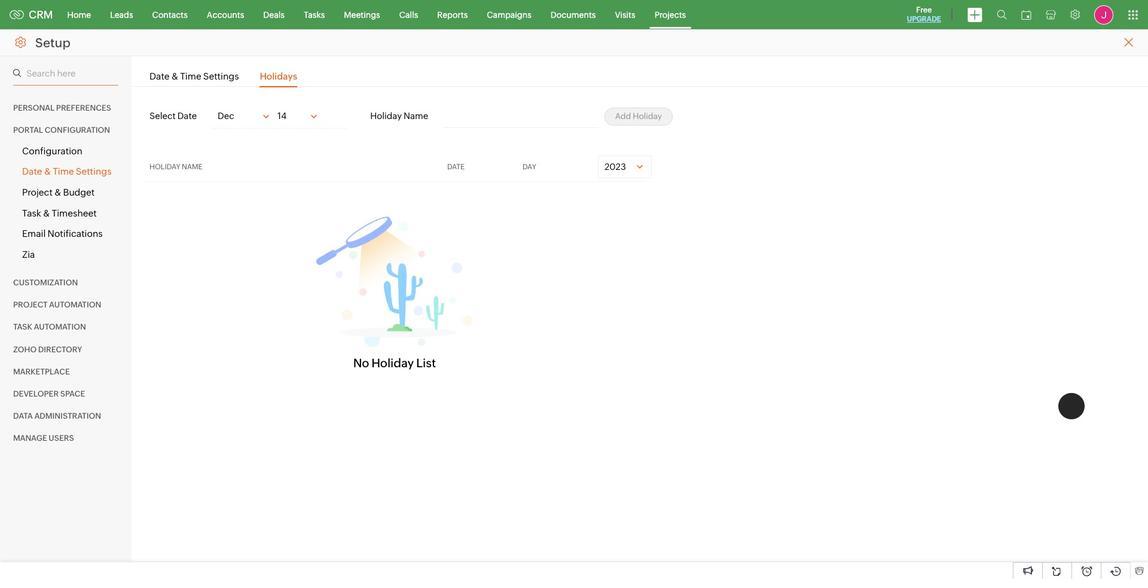 Task type: describe. For each thing, give the bounding box(es) containing it.
visits
[[615, 10, 636, 19]]

home link
[[58, 0, 101, 29]]

visits link
[[606, 0, 645, 29]]

profile element
[[1088, 0, 1121, 29]]

calls link
[[390, 0, 428, 29]]

leads link
[[101, 0, 143, 29]]

create menu element
[[961, 0, 990, 29]]

deals
[[263, 10, 285, 19]]

deals link
[[254, 0, 294, 29]]

tasks
[[304, 10, 325, 19]]

crm
[[29, 8, 53, 21]]

reports
[[438, 10, 468, 19]]



Task type: locate. For each thing, give the bounding box(es) containing it.
meetings link
[[335, 0, 390, 29]]

leads
[[110, 10, 133, 19]]

accounts
[[207, 10, 244, 19]]

create menu image
[[968, 7, 983, 22]]

free
[[917, 5, 933, 14]]

search element
[[990, 0, 1015, 29]]

calendar image
[[1022, 10, 1032, 19]]

calls
[[400, 10, 418, 19]]

home
[[67, 10, 91, 19]]

campaigns
[[487, 10, 532, 19]]

contacts
[[152, 10, 188, 19]]

documents link
[[541, 0, 606, 29]]

campaigns link
[[478, 0, 541, 29]]

reports link
[[428, 0, 478, 29]]

contacts link
[[143, 0, 197, 29]]

meetings
[[344, 10, 380, 19]]

free upgrade
[[908, 5, 942, 23]]

profile image
[[1095, 5, 1114, 24]]

tasks link
[[294, 0, 335, 29]]

projects link
[[645, 0, 696, 29]]

accounts link
[[197, 0, 254, 29]]

crm link
[[10, 8, 53, 21]]

search image
[[997, 10, 1008, 20]]

upgrade
[[908, 15, 942, 23]]

documents
[[551, 10, 596, 19]]

projects
[[655, 10, 686, 19]]



Task type: vqa. For each thing, say whether or not it's contained in the screenshot.
Home link
yes



